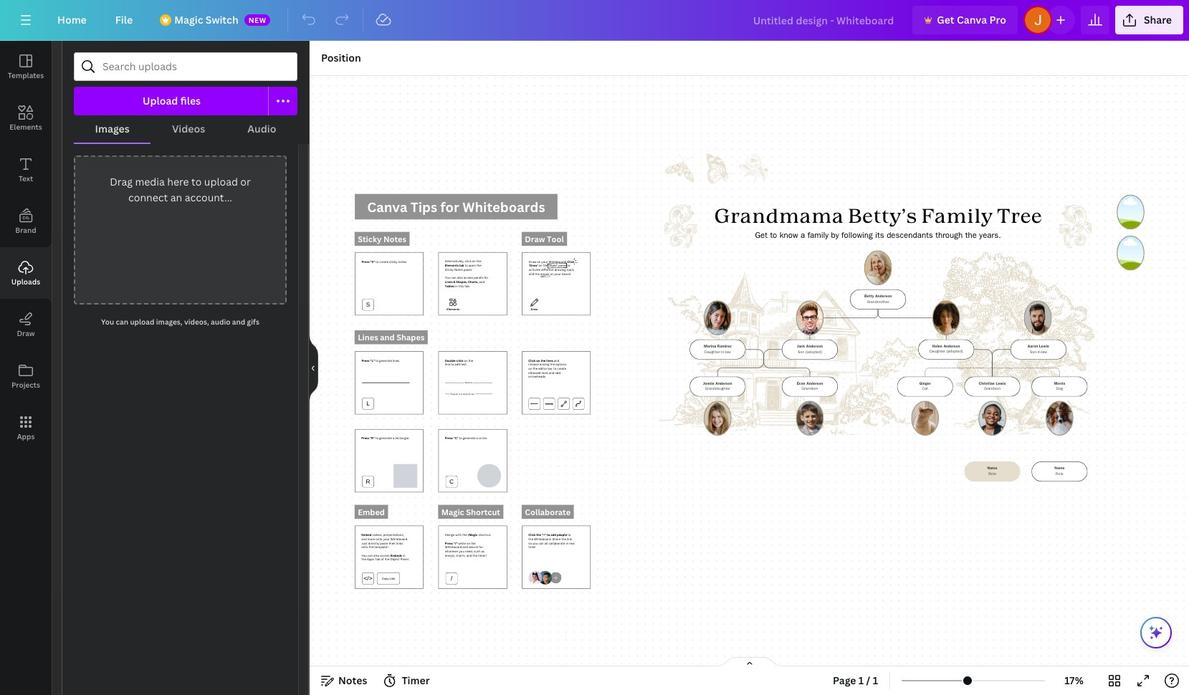 Task type: describe. For each thing, give the bounding box(es) containing it.
upload files button
[[74, 87, 269, 115]]

timer!
[[478, 553, 487, 558]]

just
[[361, 541, 367, 545]]

presentations,
[[383, 533, 404, 537]]

tools
[[567, 267, 574, 272]]

on right eraser
[[550, 272, 554, 276]]

hide image
[[309, 334, 318, 403]]

to right "+"
[[547, 533, 550, 537]]

double-
[[445, 358, 457, 362]]

circle.
[[479, 436, 487, 440]]

account...
[[185, 191, 232, 204]]

panel.
[[463, 267, 472, 271]]

and inside 'embed videos, presentations, and more onto your whiteboard. just directly paste their links onto the template!'
[[361, 537, 367, 541]]

upload files
[[143, 94, 201, 108]]

click for options
[[528, 358, 536, 362]]

press for press "l" to generate lines.
[[362, 359, 369, 363]]

bar
[[548, 366, 553, 371]]

text
[[19, 174, 33, 184]]

you for you can upload images, videos, audio and gifs
[[101, 317, 114, 327]]

draw on your whiteboard! click 'draw' on the object panel to activate different drawing tools and the eraser on your board.
[[529, 259, 574, 276]]

lines and shapes
[[358, 332, 424, 343]]

1 horizontal spatial a
[[476, 436, 478, 440]]

time!
[[528, 545, 536, 549]]

magic for magic shortcut
[[441, 507, 464, 517]]

embed for embed
[[358, 507, 385, 517]]

click on the lines and choose among the options on the editor bar to create elbowed lines and add arrowheads.
[[528, 358, 566, 379]]

the inside double-click on the line to add text.
[[468, 358, 473, 362]]

also for tab
[[373, 553, 379, 558]]

share inside dropdown button
[[1145, 13, 1173, 27]]

to inside the drag media here to upload or connect an account...
[[192, 175, 202, 189]]

notes.
[[398, 259, 407, 263]]

1 horizontal spatial text
[[469, 382, 472, 384]]

along
[[463, 393, 468, 395]]

side panel tab list
[[0, 41, 52, 454]]

for inside you can also access panels for lines & shapes, charts, and tables in this tab.
[[484, 276, 488, 280]]

connect
[[128, 191, 168, 204]]

choose
[[528, 362, 539, 366]]

add
[[465, 382, 468, 384]]

click for to
[[465, 259, 471, 263]]

shortcut.
[[478, 533, 491, 537]]

press "s" to create sticky notes.
[[362, 259, 407, 263]]

notes button
[[316, 670, 373, 693]]

whiteboard!
[[549, 259, 566, 263]]

add inside double-click on the line to add text.
[[455, 362, 460, 366]]

you for you can also access embeds in the apps tab of the object panel.
[[361, 553, 367, 558]]

to inside alternatively, click on the elements tab to open the sticky notes panel.
[[465, 263, 468, 267]]

audio
[[211, 317, 231, 327]]

access for of
[[380, 553, 390, 558]]

a inside grandmama betty's family tree get to know a family by following its descendants through the years.
[[801, 232, 805, 240]]

17% button
[[1051, 670, 1098, 693]]

to inside double-click on the line to add text.
[[451, 362, 454, 366]]

notes inside alternatively, click on the elements tab to open the sticky notes panel.
[[454, 267, 463, 271]]

videos button
[[151, 115, 226, 143]]

pro
[[990, 13, 1007, 27]]

Search uploads search field
[[103, 53, 288, 80]]

to right ""c""
[[459, 436, 462, 440]]

canva assistant image
[[1148, 625, 1165, 642]]

2 vertical spatial elements
[[447, 307, 460, 311]]

double-click on the line to add text.
[[445, 358, 473, 366]]

1 horizontal spatial onto
[[376, 537, 382, 541]]

press "r" to generate a rectangle. press "c" to generate a circle.
[[361, 436, 487, 440]]

tool
[[547, 233, 564, 244]]

get inside grandmama betty's family tree get to know a family by following its descendants through the years.
[[755, 232, 768, 240]]

"l"
[[370, 359, 375, 363]]

videos
[[172, 122, 205, 136]]

page
[[833, 674, 857, 688]]

this
[[458, 284, 464, 288]]

and inside 'draw on your whiteboard! click 'draw' on the object panel to activate different drawing tools and the eraser on your board.'
[[529, 272, 534, 276]]

home
[[57, 13, 87, 27]]

panel
[[558, 263, 566, 267]]

/
[[867, 674, 871, 688]]

drawing
[[554, 267, 566, 272]]

shortcut
[[466, 507, 500, 517]]

people
[[557, 533, 567, 537]]

elements inside alternatively, click on the elements tab to open the sticky notes panel.
[[445, 263, 458, 267]]

add inside click the "+" to add people to the whiteboard. share the link so you can all collaborate in real time!
[[551, 533, 556, 537]]

paste
[[380, 541, 388, 545]]

alternatively,
[[445, 259, 464, 263]]

get canva pro button
[[913, 6, 1018, 34]]

notes inside notes button
[[339, 674, 368, 688]]

such
[[474, 549, 481, 553]]

also for shapes,
[[457, 276, 463, 280]]

draw down activate
[[531, 308, 538, 311]]

click the "+" to add people to the whiteboard. share the link so you can all collaborate in real time!
[[528, 533, 575, 549]]

to right "s"
[[375, 259, 378, 263]]

to inside 'draw on your whiteboard! click 'draw' on the object panel to activate different drawing tools and the eraser on your board.'
[[567, 263, 570, 267]]

&
[[453, 280, 455, 284]]

panel.
[[400, 558, 409, 562]]

drag media here to upload or connect an account...
[[110, 175, 251, 204]]

more
[[367, 537, 375, 541]]

drag for drag the text along the line
[[451, 393, 455, 395]]

main menu bar
[[0, 0, 1190, 41]]

file button
[[104, 6, 144, 34]]

position button
[[316, 47, 367, 70]]

in inside click the "+" to add people to the whiteboard. share the link so you can all collaborate in real time!
[[566, 541, 568, 545]]

on inside alternatively, click on the elements tab to open the sticky notes panel.
[[472, 259, 476, 263]]

directly
[[368, 541, 379, 545]]

whiteboard. inside click the "+" to add people to the whiteboard. share the link so you can all collaborate in real time!
[[534, 537, 552, 541]]

the inside 'embed videos, presentations, and more onto your whiteboard. just directly paste their links onto the template!'
[[369, 545, 373, 549]]

an
[[170, 191, 182, 204]]

to right "l"
[[375, 359, 378, 363]]

their
[[389, 541, 395, 545]]

draw tool
[[525, 233, 564, 244]]

and inside you can also access panels for lines & shapes, charts, and tables in this tab.
[[479, 280, 485, 284]]

0 horizontal spatial a
[[393, 436, 394, 440]]

among
[[540, 362, 549, 366]]

to inside click on the lines and choose among the options on the editor bar to create elbowed lines and add arrowheads.
[[553, 366, 556, 371]]

click for whiteboard.
[[528, 533, 536, 537]]

grandmama betty's family tree get to know a family by following its descendants through the years.
[[714, 203, 1042, 240]]

while
[[458, 541, 466, 545]]

press left ""c""
[[445, 436, 453, 440]]

lines inside you can also access panels for lines & shapes, charts, and tables in this tab.
[[445, 280, 453, 284]]

apps inside "button"
[[17, 432, 35, 442]]

line inside double-click on the line to add text.
[[445, 362, 450, 366]]

1 horizontal spatial line
[[471, 393, 474, 395]]

file
[[115, 13, 133, 27]]

arrowheads.
[[528, 375, 546, 379]]

object
[[549, 263, 558, 267]]

add inside click on the lines and choose among the options on the editor bar to create elbowed lines and add arrowheads.
[[555, 371, 561, 375]]

create inside click on the lines and choose among the options on the editor bar to create elbowed lines and add arrowheads.
[[557, 366, 566, 371]]

0 horizontal spatial onto
[[361, 545, 368, 549]]

2 1 from the left
[[873, 674, 879, 688]]

templates button
[[0, 41, 52, 93]]

"c"
[[453, 436, 458, 440]]

upload
[[143, 94, 178, 108]]

to inside grandmama betty's family tree get to know a family by following its descendants through the years.
[[770, 232, 777, 240]]

magic switch
[[174, 13, 239, 27]]

can for you can also access embeds in the apps tab of the object panel.
[[367, 553, 373, 558]]

projects button
[[0, 351, 52, 402]]

0 horizontal spatial videos,
[[184, 317, 209, 327]]

1 vertical spatial upload
[[130, 317, 154, 327]]

1 vertical spatial text
[[459, 393, 462, 395]]

uploads
[[11, 277, 40, 287]]

elbowed
[[528, 371, 541, 375]]

press "/" while on the whiteboard and search for whatever you need, such as emojis, charts, and the timer!
[[445, 541, 487, 558]]

on up editor at bottom
[[536, 358, 540, 362]]

projects
[[11, 380, 40, 390]]

whatever
[[445, 549, 458, 553]]

to right the people
[[568, 533, 571, 537]]

the inside grandmama betty's family tree get to know a family by following its descendants through the years.
[[965, 232, 977, 240]]

click for add
[[457, 358, 463, 362]]



Task type: locate. For each thing, give the bounding box(es) containing it.
1 vertical spatial sticky
[[445, 267, 454, 271]]

upload
[[204, 175, 238, 189], [130, 317, 154, 327]]

1 vertical spatial for
[[479, 545, 483, 549]]

in right embeds
[[403, 553, 405, 558]]

as
[[481, 549, 484, 553]]

grandmama
[[714, 203, 844, 229]]

0 horizontal spatial share
[[552, 537, 561, 541]]

share
[[1145, 13, 1173, 27], [552, 537, 561, 541]]

in
[[455, 284, 458, 288], [566, 541, 568, 545], [403, 553, 405, 558]]

2 vertical spatial notes
[[339, 674, 368, 688]]

1 vertical spatial add
[[555, 371, 561, 375]]

click up 'so' on the left of page
[[528, 533, 536, 537]]

to right bar
[[553, 366, 556, 371]]

videos, left audio
[[184, 317, 209, 327]]

you can upload images, videos, audio and gifs
[[101, 317, 260, 327]]

position
[[321, 51, 361, 65]]

brand
[[15, 225, 36, 235]]

generate left lines. at bottom left
[[379, 359, 392, 363]]

apps left tab on the bottom left of page
[[367, 558, 374, 562]]

0 horizontal spatial also
[[373, 553, 379, 558]]

magic up design
[[441, 507, 464, 517]]

click inside alternatively, click on the elements tab to open the sticky notes panel.
[[465, 259, 471, 263]]

rectangle.
[[395, 436, 409, 440]]

embed videos, presentations, and more onto your whiteboard. just directly paste their links onto the template!
[[361, 533, 408, 549]]

on inside press "/" while on the whiteboard and search for whatever you need, such as emojis, charts, and the timer!
[[466, 541, 470, 545]]

can for you can also access panels for lines & shapes, charts, and tables in this tab.
[[451, 276, 456, 280]]

you for you can also access panels for lines & shapes, charts, and tables in this tab.
[[445, 276, 450, 280]]

also left of
[[373, 553, 379, 558]]

click inside 'draw on your whiteboard! click 'draw' on the object panel to activate different drawing tools and the eraser on your board.'
[[567, 259, 574, 263]]

design
[[445, 533, 455, 537]]

1 vertical spatial click
[[457, 358, 463, 362]]

timer button
[[379, 670, 436, 693]]

design with the /magic shortcut.
[[445, 533, 491, 537]]

0 horizontal spatial you
[[101, 317, 114, 327]]

add right bar
[[555, 371, 561, 375]]

you inside click the "+" to add people to the whiteboard. share the link so you can all collaborate in real time!
[[533, 541, 538, 545]]

1 horizontal spatial in
[[455, 284, 458, 288]]

"s"
[[370, 259, 375, 263]]

search
[[469, 545, 478, 549]]

1 vertical spatial lines
[[541, 371, 548, 375]]

1 vertical spatial get
[[755, 232, 768, 240]]

get down the grandmama
[[755, 232, 768, 240]]

0 vertical spatial drag
[[110, 175, 133, 189]]

can for you can upload images, videos, audio and gifs
[[116, 317, 128, 327]]

click up elbowed
[[528, 358, 536, 362]]

notes up sticky
[[383, 233, 406, 244]]

line left text.
[[445, 362, 450, 366]]

access for charts,
[[464, 276, 473, 280]]

share button
[[1116, 6, 1184, 34]]

can inside you can also access embeds in the apps tab of the object panel.
[[367, 553, 373, 558]]

a right know
[[801, 232, 805, 240]]

0 horizontal spatial sticky
[[358, 233, 381, 244]]

you down the just
[[361, 553, 367, 558]]

you inside press "/" while on the whiteboard and search for whatever you need, such as emojis, charts, and the timer!
[[459, 549, 464, 553]]

on right double-
[[464, 358, 468, 362]]

whiteboard
[[445, 545, 462, 549]]

in inside you can also access panels for lines & shapes, charts, and tables in this tab.
[[455, 284, 458, 288]]

click up tools
[[567, 259, 574, 263]]

0 vertical spatial notes
[[383, 233, 406, 244]]

press left "r"
[[361, 436, 369, 440]]

open
[[469, 263, 476, 267]]

text button
[[0, 144, 52, 196]]

apps down the projects
[[17, 432, 35, 442]]

line right along
[[471, 393, 474, 395]]

0 horizontal spatial your
[[383, 537, 390, 541]]

audio
[[248, 122, 276, 136]]

1 horizontal spatial also
[[457, 276, 463, 280]]

text
[[469, 382, 472, 384], [459, 393, 462, 395]]

0 vertical spatial for
[[484, 276, 488, 280]]

2 vertical spatial in
[[403, 553, 405, 558]]

family
[[808, 232, 829, 240]]

to right here
[[192, 175, 202, 189]]

sticky
[[389, 259, 397, 263]]

'draw'
[[529, 263, 538, 267]]

generate right ""c""
[[463, 436, 475, 440]]

can left "all"
[[539, 541, 544, 545]]

need,
[[465, 549, 473, 553]]

draw inside 'draw on your whiteboard! click 'draw' on the object panel to activate different drawing tools and the eraser on your board.'
[[529, 259, 536, 263]]

share inside click the "+" to add people to the whiteboard. share the link so you can all collaborate in real time!
[[552, 537, 561, 541]]

1 vertical spatial access
[[380, 553, 390, 558]]

upload up account...
[[204, 175, 238, 189]]

add left the people
[[551, 533, 556, 537]]

to left know
[[770, 232, 777, 240]]

draw up activate
[[529, 259, 536, 263]]

0 vertical spatial videos,
[[184, 317, 209, 327]]

magic shortcut
[[441, 507, 500, 517]]

add text
[[465, 382, 472, 384]]

access inside you can also access panels for lines & shapes, charts, and tables in this tab.
[[464, 276, 473, 280]]

0 horizontal spatial magic
[[174, 13, 203, 27]]

0 vertical spatial magic
[[174, 13, 203, 27]]

draw left tool
[[525, 233, 545, 244]]

a left circle.
[[476, 436, 478, 440]]

1 horizontal spatial for
[[484, 276, 488, 280]]

1 horizontal spatial get
[[937, 13, 955, 27]]

collaborate
[[549, 541, 565, 545]]

on inside double-click on the line to add text.
[[464, 358, 468, 362]]

on up activate
[[537, 259, 541, 263]]

1 vertical spatial magic
[[441, 507, 464, 517]]

files
[[181, 94, 201, 108]]

elements inside button
[[10, 122, 42, 132]]

0 vertical spatial elements
[[10, 122, 42, 132]]

you can also access panels for lines & shapes, charts, and tables in this tab.
[[445, 276, 488, 288]]

0 vertical spatial apps
[[17, 432, 35, 442]]

press left "s"
[[362, 259, 369, 263]]

to right panel
[[567, 263, 570, 267]]

1 horizontal spatial magic
[[441, 507, 464, 517]]

also inside you can also access panels for lines & shapes, charts, and tables in this tab.
[[457, 276, 463, 280]]

charts,
[[456, 553, 466, 558]]

different
[[541, 267, 554, 272]]

generate for a
[[379, 436, 392, 440]]

apps inside you can also access embeds in the apps tab of the object panel.
[[367, 558, 374, 562]]

you left need,
[[459, 549, 464, 553]]

press left "l"
[[362, 359, 369, 363]]

new
[[249, 15, 267, 25]]

1 vertical spatial apps
[[367, 558, 374, 562]]

for right panels
[[484, 276, 488, 280]]

your left board.
[[555, 272, 561, 276]]

drag left media
[[110, 175, 133, 189]]

links
[[396, 541, 403, 545]]

sticky
[[358, 233, 381, 244], [445, 267, 454, 271]]

you left images,
[[101, 317, 114, 327]]

on
[[472, 259, 476, 263], [537, 259, 541, 263], [539, 263, 542, 267], [550, 272, 554, 276], [464, 358, 468, 362], [536, 358, 540, 362], [528, 366, 532, 371], [466, 541, 470, 545]]

click inside click on the lines and choose among the options on the editor bar to create elbowed lines and add arrowheads.
[[528, 358, 536, 362]]

alternatively, click on the elements tab to open the sticky notes panel.
[[445, 259, 481, 271]]

onto right more
[[376, 537, 382, 541]]

1 vertical spatial line
[[471, 393, 474, 395]]

on up arrowheads.
[[528, 366, 532, 371]]

you left &
[[445, 276, 450, 280]]

can
[[451, 276, 456, 280], [116, 317, 128, 327], [539, 541, 544, 545], [367, 553, 373, 558]]

sticky notes
[[358, 233, 406, 244]]

a left rectangle.
[[393, 436, 394, 440]]

create left sticky
[[379, 259, 388, 263]]

1 horizontal spatial notes
[[383, 233, 406, 244]]

get left canva
[[937, 13, 955, 27]]

can left tab on the bottom left of page
[[367, 553, 373, 558]]

0 horizontal spatial get
[[755, 232, 768, 240]]

1 horizontal spatial apps
[[367, 558, 374, 562]]

1 vertical spatial share
[[552, 537, 561, 541]]

0 vertical spatial text
[[469, 382, 472, 384]]

elements up text button
[[10, 122, 42, 132]]

1 1 from the left
[[859, 674, 864, 688]]

1 horizontal spatial sticky
[[445, 267, 454, 271]]

2 horizontal spatial you
[[445, 276, 450, 280]]

you can also access embeds in the apps tab of the object panel.
[[361, 553, 409, 562]]

1 horizontal spatial your
[[541, 259, 548, 263]]

activate
[[529, 267, 540, 272]]

2 vertical spatial your
[[383, 537, 390, 541]]

2 horizontal spatial your
[[555, 272, 561, 276]]

create right bar
[[557, 366, 566, 371]]

videos,
[[184, 317, 209, 327], [372, 533, 382, 537]]

uploads button
[[0, 247, 52, 299]]

magic for magic switch
[[174, 13, 203, 27]]

can inside click the "+" to add people to the whiteboard. share the link so you can all collaborate in real time!
[[539, 541, 544, 545]]

videos, up the 'directly'
[[372, 533, 382, 537]]

on right while
[[466, 541, 470, 545]]

notes down alternatively,
[[454, 267, 463, 271]]

1 vertical spatial embed
[[361, 533, 371, 537]]

0 vertical spatial share
[[1145, 13, 1173, 27]]

0 horizontal spatial for
[[479, 545, 483, 549]]

drag the text along the line
[[451, 393, 474, 395]]

tab
[[375, 558, 380, 562]]

timer
[[402, 674, 430, 688]]

emojis,
[[445, 553, 455, 558]]

"/"
[[453, 541, 457, 545]]

in left this
[[455, 284, 458, 288]]

add left text.
[[455, 362, 460, 366]]

text right 'add'
[[469, 382, 472, 384]]

create
[[379, 259, 388, 263], [557, 366, 566, 371]]

0 vertical spatial create
[[379, 259, 388, 263]]

you right 'so' on the left of page
[[533, 541, 538, 545]]

template!
[[374, 545, 388, 549]]

click inside click the "+" to add people to the whiteboard. share the link so you can all collaborate in real time!
[[528, 533, 536, 537]]

following
[[842, 232, 873, 240]]

lines left &
[[445, 280, 453, 284]]

lines up bar
[[546, 358, 553, 362]]

to left text.
[[451, 362, 454, 366]]

draw up projects button on the bottom of the page
[[17, 328, 35, 339]]

embed for embed videos, presentations, and more onto your whiteboard. just directly paste their links onto the template!
[[361, 533, 371, 537]]

0 vertical spatial get
[[937, 13, 955, 27]]

notes left timer button
[[339, 674, 368, 688]]

magic inside 'main' menu bar
[[174, 13, 203, 27]]

elements down tables
[[447, 307, 460, 311]]

2 whiteboard. from the left
[[534, 537, 552, 541]]

object
[[390, 558, 400, 562]]

1 vertical spatial your
[[555, 272, 561, 276]]

0 vertical spatial also
[[457, 276, 463, 280]]

whiteboard. right 'paste'
[[390, 537, 408, 541]]

in left real
[[566, 541, 568, 545]]

click inside double-click on the line to add text.
[[457, 358, 463, 362]]

magic left switch
[[174, 13, 203, 27]]

elements
[[10, 122, 42, 132], [445, 263, 458, 267], [447, 307, 460, 311]]

your inside 'embed videos, presentations, and more onto your whiteboard. just directly paste their links onto the template!'
[[383, 537, 390, 541]]

0 horizontal spatial access
[[380, 553, 390, 558]]

add
[[455, 362, 460, 366], [555, 371, 561, 375], [551, 533, 556, 537]]

with
[[455, 533, 461, 537]]

in inside you can also access embeds in the apps tab of the object panel.
[[403, 553, 405, 558]]

1 left '/'
[[859, 674, 864, 688]]

access down template!
[[380, 553, 390, 558]]

0 vertical spatial upload
[[204, 175, 238, 189]]

for inside press "/" while on the whiteboard and search for whatever you need, such as emojis, charts, and the timer!
[[479, 545, 483, 549]]

1 horizontal spatial lines
[[445, 280, 453, 284]]

1 horizontal spatial videos,
[[372, 533, 382, 537]]

or
[[241, 175, 251, 189]]

generate right "r"
[[379, 436, 392, 440]]

1 vertical spatial you
[[101, 317, 114, 327]]

press for press "r" to generate a rectangle. press "c" to generate a circle.
[[361, 436, 369, 440]]

1 vertical spatial in
[[566, 541, 568, 545]]

1 horizontal spatial click
[[465, 259, 471, 263]]

1 vertical spatial you
[[459, 549, 464, 553]]

0 vertical spatial you
[[533, 541, 538, 545]]

press for press "/" while on the whiteboard and search for whatever you need, such as emojis, charts, and the timer!
[[445, 541, 453, 545]]

page 1 / 1
[[833, 674, 879, 688]]

board.
[[562, 272, 571, 276]]

also inside you can also access embeds in the apps tab of the object panel.
[[373, 553, 379, 558]]

generate for lines.
[[379, 359, 392, 363]]

1 whiteboard. from the left
[[390, 537, 408, 541]]

2 horizontal spatial notes
[[454, 267, 463, 271]]

to right "r"
[[375, 436, 378, 440]]

0 horizontal spatial upload
[[130, 317, 154, 327]]

drag inside the drag media here to upload or connect an account...
[[110, 175, 133, 189]]

whiteboard. right 'so' on the left of page
[[534, 537, 552, 541]]

1 horizontal spatial you
[[533, 541, 538, 545]]

images button
[[74, 115, 151, 143]]

lines up "l"
[[358, 332, 378, 343]]

1 right '/'
[[873, 674, 879, 688]]

press inside press "/" while on the whiteboard and search for whatever you need, such as emojis, charts, and the timer!
[[445, 541, 453, 545]]

drag left along
[[451, 393, 455, 395]]

can inside you can also access panels for lines & shapes, charts, and tables in this tab.
[[451, 276, 456, 280]]

sticky inside alternatively, click on the elements tab to open the sticky notes panel.
[[445, 267, 454, 271]]

0 horizontal spatial whiteboard.
[[390, 537, 408, 541]]

Design title text field
[[742, 6, 907, 34]]

whiteboard. inside 'embed videos, presentations, and more onto your whiteboard. just directly paste their links onto the template!'
[[390, 537, 408, 541]]

years.
[[980, 232, 1001, 240]]

real
[[569, 541, 575, 545]]

1 vertical spatial also
[[373, 553, 379, 558]]

get inside button
[[937, 13, 955, 27]]

draw inside button
[[17, 328, 35, 339]]

0 vertical spatial onto
[[376, 537, 382, 541]]

1 vertical spatial drag
[[451, 393, 455, 395]]

1 horizontal spatial share
[[1145, 13, 1173, 27]]

also right &
[[457, 276, 463, 280]]

lines
[[546, 358, 553, 362], [541, 371, 548, 375]]

0 horizontal spatial 1
[[859, 674, 864, 688]]

17%
[[1065, 674, 1084, 688]]

0 vertical spatial click
[[567, 259, 574, 263]]

0 vertical spatial sticky
[[358, 233, 381, 244]]

to right tab at the top of page
[[465, 263, 468, 267]]

embed inside 'embed videos, presentations, and more onto your whiteboard. just directly paste their links onto the template!'
[[361, 533, 371, 537]]

charts,
[[468, 280, 478, 284]]

by
[[831, 232, 839, 240]]

press left "/"
[[445, 541, 453, 545]]

onto left the 'directly'
[[361, 545, 368, 549]]

upload inside the drag media here to upload or connect an account...
[[204, 175, 238, 189]]

get
[[937, 13, 955, 27], [755, 232, 768, 240]]

text left along
[[459, 393, 462, 395]]

show pages image
[[715, 657, 784, 668]]

2 vertical spatial add
[[551, 533, 556, 537]]

1 vertical spatial click
[[528, 358, 536, 362]]

0 horizontal spatial line
[[445, 362, 450, 366]]

on right 'draw'
[[539, 263, 542, 267]]

can up tables
[[451, 276, 456, 280]]

0 horizontal spatial you
[[459, 549, 464, 553]]

1 horizontal spatial 1
[[873, 674, 879, 688]]

0 vertical spatial lines
[[546, 358, 553, 362]]

1 horizontal spatial you
[[361, 553, 367, 558]]

0 vertical spatial your
[[541, 259, 548, 263]]

embed up the just
[[361, 533, 371, 537]]

embed up more
[[358, 507, 385, 517]]

sticky up "s"
[[358, 233, 381, 244]]

you inside you can also access panels for lines & shapes, charts, and tables in this tab.
[[445, 276, 450, 280]]

0 vertical spatial click
[[465, 259, 471, 263]]

here
[[167, 175, 189, 189]]

0 horizontal spatial click
[[457, 358, 463, 362]]

your up different
[[541, 259, 548, 263]]

canva
[[957, 13, 988, 27]]

0 horizontal spatial in
[[403, 553, 405, 558]]

access inside you can also access embeds in the apps tab of the object panel.
[[380, 553, 390, 558]]

your up template!
[[383, 537, 390, 541]]

0 horizontal spatial text
[[459, 393, 462, 395]]

0 vertical spatial in
[[455, 284, 458, 288]]

1 horizontal spatial upload
[[204, 175, 238, 189]]

on up panel.
[[472, 259, 476, 263]]

and
[[529, 272, 534, 276], [479, 280, 485, 284], [232, 317, 245, 327], [380, 332, 395, 343], [554, 358, 559, 362], [549, 371, 554, 375], [361, 537, 367, 541], [462, 545, 468, 549], [466, 553, 472, 558]]

upload left images,
[[130, 317, 154, 327]]

1 vertical spatial videos,
[[372, 533, 382, 537]]

1 horizontal spatial access
[[464, 276, 473, 280]]

1 vertical spatial notes
[[454, 267, 463, 271]]

1 horizontal spatial drag
[[451, 393, 455, 395]]

0 vertical spatial embed
[[358, 507, 385, 517]]

0 horizontal spatial lines
[[358, 332, 378, 343]]

you inside you can also access embeds in the apps tab of the object panel.
[[361, 553, 367, 558]]

access down panel.
[[464, 276, 473, 280]]

drag for drag media here to upload or connect an account...
[[110, 175, 133, 189]]

videos, inside 'embed videos, presentations, and more onto your whiteboard. just directly paste their links onto the template!'
[[372, 533, 382, 537]]

tab
[[459, 263, 464, 267]]

0 vertical spatial lines
[[445, 280, 453, 284]]

the
[[965, 232, 977, 240], [476, 259, 481, 263], [477, 263, 481, 267], [543, 263, 548, 267], [535, 272, 540, 276], [468, 358, 473, 362], [541, 358, 546, 362], [550, 362, 555, 366], [533, 366, 538, 371], [456, 393, 458, 395], [468, 393, 471, 395], [462, 533, 467, 537], [536, 533, 541, 537], [528, 537, 533, 541], [561, 537, 566, 541], [471, 541, 476, 545], [369, 545, 373, 549], [472, 553, 477, 558], [361, 558, 366, 562], [385, 558, 389, 562]]

1 vertical spatial elements
[[445, 263, 458, 267]]

1 horizontal spatial whiteboard.
[[534, 537, 552, 541]]

0 vertical spatial you
[[445, 276, 450, 280]]

press for press "s" to create sticky notes.
[[362, 259, 369, 263]]

options
[[555, 362, 566, 366]]

can left images,
[[116, 317, 128, 327]]

0 horizontal spatial drag
[[110, 175, 133, 189]]

1 vertical spatial lines
[[358, 332, 378, 343]]

sticky down alternatively,
[[445, 267, 454, 271]]

tab.
[[464, 284, 470, 288]]

2 horizontal spatial a
[[801, 232, 805, 240]]

elements left tab at the top of page
[[445, 263, 458, 267]]

switch
[[206, 13, 239, 27]]

0 horizontal spatial create
[[379, 259, 388, 263]]

for right search
[[479, 545, 483, 549]]

1 vertical spatial create
[[557, 366, 566, 371]]

click
[[567, 259, 574, 263], [528, 358, 536, 362], [528, 533, 536, 537]]

lines down the among
[[541, 371, 548, 375]]

panels
[[474, 276, 483, 280]]

audio button
[[226, 115, 298, 143]]



Task type: vqa. For each thing, say whether or not it's contained in the screenshot.


